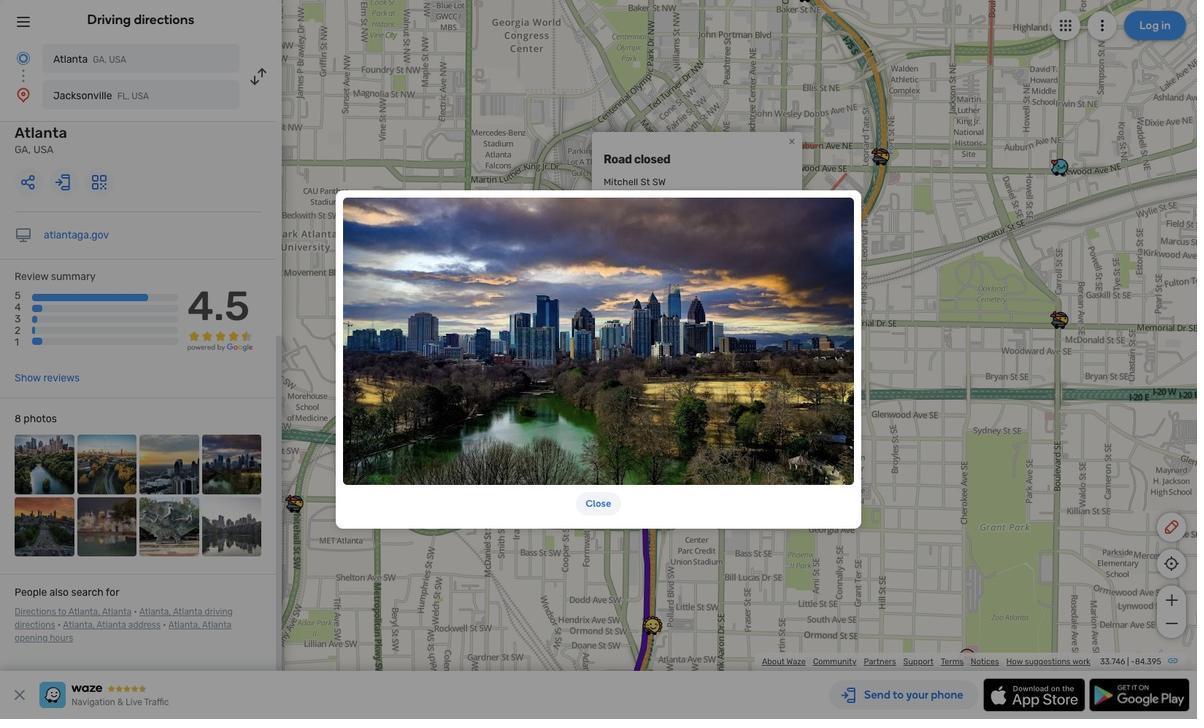 Task type: describe. For each thing, give the bounding box(es) containing it.
atlanta inside atlanta, atlanta opening hours
[[202, 621, 232, 631]]

8
[[15, 413, 21, 426]]

by
[[640, 191, 649, 200]]

driving
[[205, 608, 233, 618]]

×
[[789, 134, 796, 148]]

about waze link
[[762, 658, 806, 667]]

84.395
[[1135, 658, 1162, 667]]

driving directions
[[87, 12, 195, 28]]

pencil image
[[1163, 519, 1181, 537]]

× link
[[786, 134, 799, 148]]

partners link
[[864, 658, 896, 667]]

reported
[[604, 191, 638, 200]]

3
[[15, 313, 21, 326]]

mitchell
[[604, 177, 638, 188]]

directions inside atlanta, atlanta driving directions
[[15, 621, 55, 631]]

4
[[15, 302, 21, 314]]

computer image
[[15, 227, 32, 245]]

st
[[641, 177, 650, 188]]

summary
[[51, 271, 96, 283]]

navigation & live traffic
[[72, 698, 169, 708]]

33.746
[[1101, 658, 1126, 667]]

address
[[128, 621, 161, 631]]

location image
[[15, 86, 32, 104]]

-
[[1132, 658, 1135, 667]]

reviews
[[43, 372, 80, 385]]

review summary
[[15, 271, 96, 283]]

also
[[50, 587, 69, 600]]

show reviews
[[15, 372, 80, 385]]

atlanta, atlanta driving directions
[[15, 608, 233, 631]]

image 7 of atlanta, atlanta image
[[139, 498, 199, 557]]

mitchell st sw reported by cat_that_can_drive_a_car 280 days ago
[[604, 177, 762, 211]]

waze
[[787, 658, 806, 667]]

closed
[[634, 152, 671, 166]]

sw
[[653, 177, 666, 188]]

0 vertical spatial atlanta ga, usa
[[53, 53, 126, 66]]

1
[[15, 337, 19, 349]]

show
[[15, 372, 41, 385]]

1 vertical spatial atlanta ga, usa
[[15, 124, 67, 156]]

navigation
[[72, 698, 115, 708]]

about waze community partners support terms notices how suggestions work
[[762, 658, 1091, 667]]

people also search for
[[15, 587, 119, 600]]

atlanta, for atlanta, atlanta opening hours
[[168, 621, 200, 631]]

x image
[[11, 687, 28, 705]]

directions to atlanta, atlanta link
[[15, 608, 132, 618]]

8 photos
[[15, 413, 57, 426]]

notices
[[971, 658, 999, 667]]

atlanta inside atlanta, atlanta driving directions
[[173, 608, 203, 618]]

atlanta, atlanta opening hours
[[15, 621, 232, 644]]

driving
[[87, 12, 131, 28]]

zoom in image
[[1163, 592, 1181, 610]]

image 4 of atlanta, atlanta image
[[202, 435, 261, 495]]

atlanta, ga, usa
[[751, 282, 824, 293]]

community link
[[813, 658, 857, 667]]

to
[[58, 608, 67, 618]]

search
[[71, 587, 103, 600]]

community
[[813, 658, 857, 667]]

0 vertical spatial directions
[[134, 12, 195, 28]]

photos
[[24, 413, 57, 426]]



Task type: locate. For each thing, give the bounding box(es) containing it.
how
[[1007, 658, 1023, 667]]

atlanta, inside atlanta, atlanta driving directions
[[139, 608, 171, 618]]

cat_that_can_drive_a_car
[[651, 191, 762, 200]]

atlanta, atlanta driving directions link
[[15, 608, 233, 631]]

review
[[15, 271, 48, 283]]

live
[[126, 698, 142, 708]]

image 3 of atlanta, atlanta image
[[139, 435, 199, 495]]

2
[[15, 325, 21, 338]]

hours
[[50, 634, 73, 644]]

suggestions
[[1025, 658, 1071, 667]]

atlanta ga, usa down the location 'image'
[[15, 124, 67, 156]]

directions to atlanta, atlanta
[[15, 608, 132, 618]]

atlanta, atlanta address link
[[63, 621, 161, 631]]

image 5 of atlanta, atlanta image
[[15, 498, 74, 557]]

days
[[621, 202, 638, 211]]

image 6 of atlanta, atlanta image
[[77, 498, 137, 557]]

5 4 3 2 1
[[15, 290, 21, 349]]

traffic
[[144, 698, 169, 708]]

atlanta ga, usa
[[53, 53, 126, 66], [15, 124, 67, 156]]

directions down directions
[[15, 621, 55, 631]]

jacksonville
[[53, 90, 112, 102]]

opening
[[15, 634, 48, 644]]

2 horizontal spatial ga,
[[788, 282, 803, 293]]

atlanta,
[[751, 282, 786, 293], [68, 608, 100, 618], [139, 608, 171, 618], [63, 621, 95, 631], [168, 621, 200, 631]]

atlantaga.gov link
[[44, 229, 109, 242]]

1 vertical spatial ga,
[[15, 144, 31, 156]]

atlanta, for atlanta, ga, usa
[[751, 282, 786, 293]]

1 horizontal spatial directions
[[134, 12, 195, 28]]

directions
[[15, 608, 56, 618]]

link image
[[1168, 656, 1179, 667]]

image 1 of atlanta, atlanta image
[[15, 435, 74, 495]]

usa
[[109, 55, 126, 65], [132, 91, 149, 101], [33, 144, 54, 156], [805, 282, 824, 293]]

0
[[621, 221, 625, 229]]

atlanta ga, usa up jacksonville
[[53, 53, 126, 66]]

image 2 of atlanta, atlanta image
[[77, 435, 137, 495]]

directions right driving
[[134, 12, 195, 28]]

|
[[1128, 658, 1130, 667]]

0 horizontal spatial ga,
[[15, 144, 31, 156]]

support link
[[904, 658, 934, 667]]

fl,
[[117, 91, 130, 101]]

atlanta
[[53, 53, 88, 66], [15, 124, 67, 142], [102, 608, 132, 618], [173, 608, 203, 618], [97, 621, 126, 631], [202, 621, 232, 631]]

atlanta, atlanta opening hours link
[[15, 621, 232, 644]]

people
[[15, 587, 47, 600]]

0 horizontal spatial directions
[[15, 621, 55, 631]]

atlanta, for atlanta, atlanta driving directions
[[139, 608, 171, 618]]

ago
[[640, 202, 654, 211]]

how suggestions work link
[[1007, 658, 1091, 667]]

terms
[[941, 658, 964, 667]]

directions
[[134, 12, 195, 28], [15, 621, 55, 631]]

road
[[604, 152, 632, 166]]

1 vertical spatial directions
[[15, 621, 55, 631]]

terms link
[[941, 658, 964, 667]]

atlanta, for atlanta, atlanta address
[[63, 621, 95, 631]]

support
[[904, 658, 934, 667]]

ga,
[[93, 55, 107, 65], [15, 144, 31, 156], [788, 282, 803, 293]]

jacksonville fl, usa
[[53, 90, 149, 102]]

road closed
[[604, 152, 671, 166]]

280
[[604, 202, 619, 211]]

image 8 of atlanta, atlanta image
[[202, 498, 261, 557]]

partners
[[864, 658, 896, 667]]

notices link
[[971, 658, 999, 667]]

33.746 | -84.395
[[1101, 658, 1162, 667]]

about
[[762, 658, 785, 667]]

for
[[106, 587, 119, 600]]

zoom out image
[[1163, 616, 1181, 633]]

4.5
[[187, 283, 250, 331]]

31
[[649, 221, 657, 229]]

5
[[15, 290, 21, 302]]

current location image
[[15, 50, 32, 67]]

usa inside jacksonville fl, usa
[[132, 91, 149, 101]]

atlanta, atlanta address
[[63, 621, 161, 631]]

2 vertical spatial ga,
[[788, 282, 803, 293]]

atlanta, inside atlanta, atlanta opening hours
[[168, 621, 200, 631]]

work
[[1073, 658, 1091, 667]]

0 vertical spatial ga,
[[93, 55, 107, 65]]

1 horizontal spatial ga,
[[93, 55, 107, 65]]

&
[[117, 698, 124, 708]]

atlantaga.gov
[[44, 229, 109, 242]]



Task type: vqa. For each thing, say whether or not it's contained in the screenshot.
5
yes



